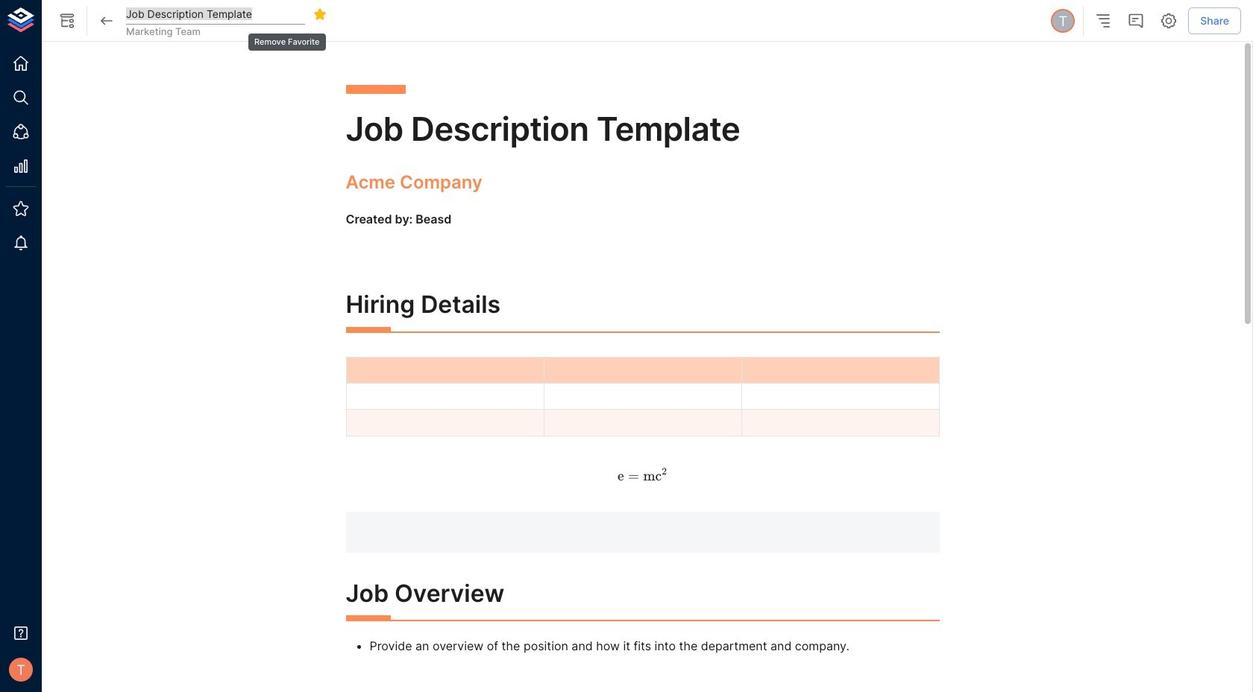 Task type: vqa. For each thing, say whether or not it's contained in the screenshot.
This document is locked image
no



Task type: locate. For each thing, give the bounding box(es) containing it.
go back image
[[98, 12, 116, 30]]

tooltip
[[247, 23, 327, 53]]

table of contents image
[[1094, 12, 1112, 30]]

None text field
[[126, 3, 305, 25]]



Task type: describe. For each thing, give the bounding box(es) containing it.
settings image
[[1160, 12, 1178, 30]]

show wiki image
[[58, 12, 76, 30]]

remove favorite image
[[313, 7, 327, 21]]

comments image
[[1127, 12, 1145, 30]]



